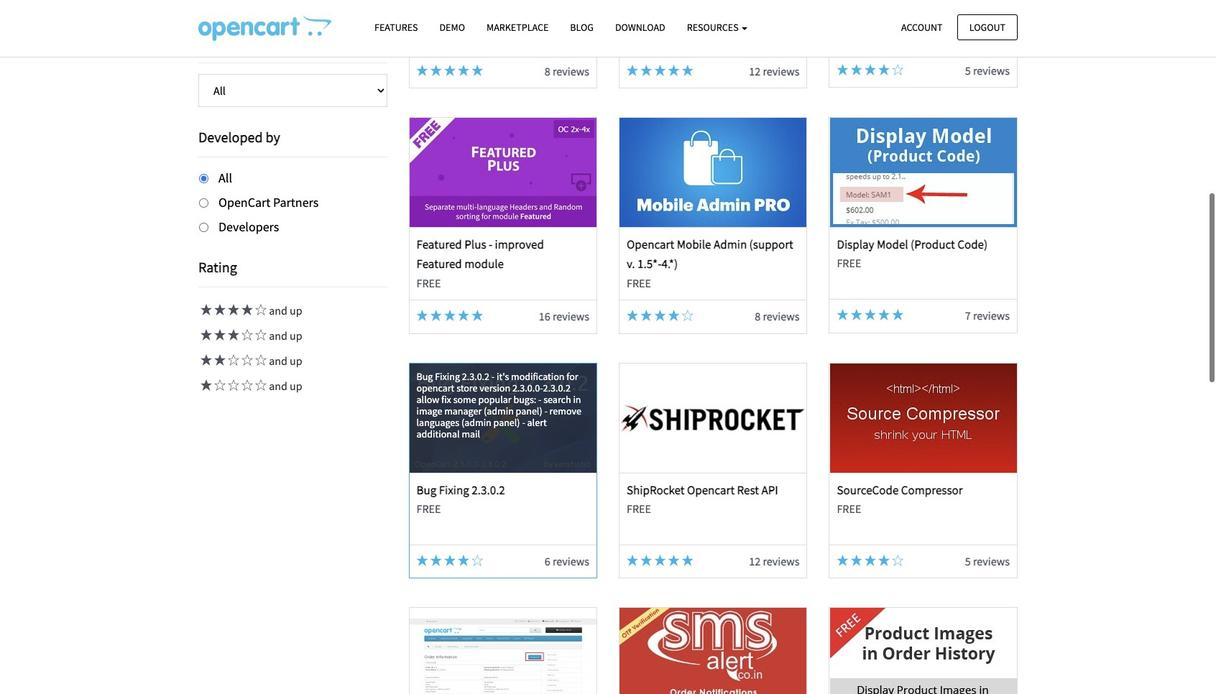 Task type: vqa. For each thing, say whether or not it's contained in the screenshot.
FILTER
yes



Task type: describe. For each thing, give the bounding box(es) containing it.
remove
[[550, 405, 581, 417]]

6 reviews
[[545, 554, 589, 568]]

manager
[[444, 405, 482, 417]]

mobile
[[677, 237, 711, 252]]

opencart inside opencart mobile admin (support v. 1.5*-4.*) free
[[627, 237, 674, 252]]

directories
[[627, 11, 681, 26]]

featured plus - improved featured module image
[[410, 118, 596, 227]]

demo
[[440, 21, 465, 34]]

free inside "shiprocket opencart rest api free"
[[627, 502, 651, 516]]

download link
[[605, 15, 676, 40]]

search inside ajax filter free (by filter and by search keywor.. free
[[417, 11, 450, 26]]

16
[[539, 309, 550, 324]]

free down ajax
[[417, 30, 441, 45]]

improved
[[495, 237, 544, 252]]

opencart for opencart partners
[[219, 194, 271, 210]]

module
[[465, 256, 504, 272]]

allow
[[417, 393, 439, 406]]

bug for bug fixing 2.3.0.2 - it's modification for opencart store version 2.3.0.0-2.3.0.2 allow fix some popular bugs: - search in image manager (admin panel) - remove languages (admin panel) - alert additional mail
[[417, 370, 433, 383]]

bug fixing 2.3.0.2 - it's modification for opencart store version 2.3.0.0-2.3.0.2 allow fix some popular bugs: - search in image manager (admin panel) - remove languages (admin panel) - alert additional mail link
[[409, 364, 597, 473]]

opencart mobile admin (support v. 1.5*-4.*) link
[[627, 237, 794, 272]]

sourcecode compressor image
[[830, 364, 1017, 473]]

featured plus - improved featured module free
[[417, 237, 544, 290]]

code)
[[958, 237, 988, 252]]

it's
[[497, 370, 509, 383]]

and for third and up link from the bottom
[[269, 329, 287, 343]]

ajax filter free (by filter and by search keywor.. free
[[417, 0, 579, 45]]

download
[[615, 21, 665, 34]]

resources
[[687, 21, 741, 34]]

shiprocket opencart rest api free
[[627, 482, 778, 516]]

1 featured from the top
[[417, 237, 462, 252]]

bug for bug fixing 2.3.0.2 free
[[417, 482, 437, 498]]

display
[[837, 237, 875, 252]]

1.5*-
[[638, 256, 662, 272]]

rating
[[198, 258, 237, 276]]

ggw installer fix allow all directories to be wr.. free
[[627, 0, 761, 45]]

additional
[[417, 428, 460, 440]]

2 filter from the left
[[516, 0, 542, 7]]

7
[[965, 309, 971, 323]]

2 featured from the top
[[417, 256, 462, 272]]

opencart mobile admin (support v. 1.5*-4.*) image
[[620, 118, 807, 227]]

ggw installer fix allow all directories to be wr.. link
[[627, 0, 761, 26]]

plus
[[465, 237, 486, 252]]

to
[[684, 11, 694, 26]]

- left "it's"
[[492, 370, 495, 383]]

1 12 from the top
[[749, 64, 761, 78]]

opencart version
[[198, 34, 303, 52]]

features link
[[364, 15, 429, 40]]

4 and up link from the top
[[198, 379, 302, 393]]

1 5 from the top
[[965, 63, 971, 77]]

2 5 from the top
[[965, 554, 971, 568]]

2 and up link from the top
[[198, 329, 302, 343]]

sourcecode compressor free
[[837, 482, 963, 516]]

marketplace link
[[476, 15, 560, 40]]

sourcecode compressor link
[[837, 482, 963, 498]]

2 12 reviews from the top
[[749, 554, 800, 568]]

bug fixing 2.3.0.2 link
[[417, 482, 505, 498]]

search inside bug fixing 2.3.0.2 - it's modification for opencart store version 2.3.0.0-2.3.0.2 allow fix some popular bugs: - search in image manager (admin panel) - remove languages (admin panel) - alert additional mail
[[544, 393, 571, 406]]

resources link
[[676, 15, 759, 40]]

0 vertical spatial 8
[[545, 64, 550, 78]]

2 12 from the top
[[749, 554, 761, 568]]

bug fixing 2.3.0.2 - it's modification for opencart store version 2.3.0.0-2.3.0.2 allow fix some popular bugs: - search in image manager (admin panel) - remove languages (admin panel) - alert additional mail
[[417, 370, 581, 440]]

ajax
[[417, 0, 438, 7]]

bug fixing 2.3.0.2 free
[[417, 482, 505, 516]]

1 12 reviews from the top
[[749, 64, 800, 78]]

ggw
[[627, 0, 651, 7]]

features
[[375, 21, 418, 34]]

fixing for bug fixing 2.3.0.2 free
[[439, 482, 469, 498]]

modification
[[511, 370, 565, 383]]

1 vertical spatial by
[[266, 128, 280, 146]]

api
[[762, 482, 778, 498]]

logout
[[970, 20, 1006, 33]]

developers
[[219, 218, 279, 235]]

developed
[[198, 128, 263, 146]]

compressor
[[901, 482, 963, 498]]

fix inside bug fixing 2.3.0.2 - it's modification for opencart store version 2.3.0.0-2.3.0.2 allow fix some popular bugs: - search in image manager (admin panel) - remove languages (admin panel) - alert additional mail
[[441, 393, 451, 406]]

rest
[[737, 482, 759, 498]]

free inside featured plus - improved featured module free
[[417, 276, 441, 290]]

opencart mobile admin (support v. 1.5*-4.*) free
[[627, 237, 794, 290]]

shiprocket
[[627, 482, 685, 498]]

v.
[[627, 256, 635, 272]]

all
[[743, 0, 761, 7]]

shiprocket opencart rest api link
[[627, 482, 778, 498]]

and for 2nd and up link from the bottom
[[269, 354, 287, 368]]

1 vertical spatial 8
[[755, 309, 761, 324]]

mail
[[462, 428, 480, 440]]

installer
[[654, 0, 695, 7]]

(support
[[749, 237, 794, 252]]

display model (product code) free
[[837, 237, 988, 271]]

display model (product code) image
[[830, 118, 1017, 227]]

for
[[567, 370, 578, 383]]

languages
[[417, 416, 459, 429]]

store
[[457, 382, 478, 394]]

and for 1st and up link from the bottom
[[269, 379, 287, 393]]

popular
[[478, 393, 512, 406]]

free inside the bug fixing 2.3.0.2 free
[[417, 502, 441, 516]]

1 horizontal spatial 8 reviews
[[755, 309, 800, 324]]



Task type: locate. For each thing, give the bounding box(es) containing it.
2.3.0.2 for bug fixing 2.3.0.2 - it's modification for opencart store version 2.3.0.0-2.3.0.2 allow fix some popular bugs: - search in image manager (admin panel) - remove languages (admin panel) - alert additional mail
[[462, 370, 490, 383]]

opencart up 1.5*-
[[627, 237, 674, 252]]

ajax filter free (by filter and by search keywor.. link
[[417, 0, 579, 26]]

1 vertical spatial opencart
[[219, 194, 271, 210]]

logout link
[[957, 14, 1018, 40]]

search left in
[[544, 393, 571, 406]]

3 and up link from the top
[[198, 354, 302, 368]]

featured left plus at the left top
[[417, 237, 462, 252]]

7 reviews
[[965, 309, 1010, 323]]

8 down opencart mobile admin (support v. 1.5*-4.*) free
[[755, 309, 761, 324]]

1 horizontal spatial 8
[[755, 309, 761, 324]]

fixing
[[435, 370, 460, 383], [439, 482, 469, 498]]

allow
[[712, 0, 740, 7]]

1 bug from the top
[[417, 370, 433, 383]]

keywor..
[[453, 11, 495, 26]]

1 horizontal spatial version
[[480, 382, 510, 394]]

1 horizontal spatial opencart
[[687, 482, 735, 498]]

by right the developed
[[266, 128, 280, 146]]

fixing for bug fixing 2.3.0.2 - it's modification for opencart store version 2.3.0.0-2.3.0.2 allow fix some popular bugs: - search in image manager (admin panel) - remove languages (admin panel) - alert additional mail
[[435, 370, 460, 383]]

search down ajax
[[417, 11, 450, 26]]

product images in order history image
[[830, 608, 1017, 694]]

2.3.0.2 down mail at the bottom left
[[472, 482, 505, 498]]

reviews for shiprocket opencart rest api
[[763, 554, 800, 568]]

- right bugs:
[[538, 393, 542, 406]]

reviews for bug fixing 2.3.0.2
[[553, 554, 589, 568]]

2 and up from the top
[[267, 329, 302, 343]]

customer print invoice image
[[410, 608, 596, 694]]

star light o image
[[892, 64, 904, 75], [253, 304, 267, 316], [239, 330, 253, 341], [239, 355, 253, 366], [253, 355, 267, 366], [212, 380, 226, 391], [253, 380, 267, 391], [472, 555, 483, 566], [892, 555, 904, 566]]

by inside ajax filter free (by filter and by search keywor.. free
[[567, 0, 579, 7]]

and up link
[[198, 304, 302, 318], [198, 329, 302, 343], [198, 354, 302, 368], [198, 379, 302, 393]]

0 vertical spatial opencart
[[198, 34, 256, 52]]

5 reviews
[[965, 63, 1010, 77], [965, 554, 1010, 568]]

panel) down 'popular'
[[494, 416, 520, 429]]

0 vertical spatial 5
[[965, 63, 971, 77]]

by up blog
[[567, 0, 579, 7]]

6
[[545, 554, 550, 568]]

0 horizontal spatial by
[[266, 128, 280, 146]]

12 reviews down all
[[749, 64, 800, 78]]

opencart
[[417, 382, 455, 394]]

in
[[573, 393, 581, 406]]

2 bug from the top
[[417, 482, 437, 498]]

star light o image
[[682, 310, 694, 321], [253, 330, 267, 341], [226, 355, 239, 366], [226, 380, 239, 391], [239, 380, 253, 391]]

free up keywor..
[[469, 0, 495, 7]]

12 down the resources link
[[749, 64, 761, 78]]

12
[[749, 64, 761, 78], [749, 554, 761, 568]]

(admin
[[484, 405, 514, 417], [461, 416, 492, 429]]

free down 'featured plus - improved featured module' link on the left of the page
[[417, 276, 441, 290]]

fix right allow
[[441, 393, 451, 406]]

4.*)
[[662, 256, 678, 272]]

and up
[[267, 304, 302, 318], [267, 329, 302, 343], [267, 354, 302, 368], [267, 379, 302, 393]]

account link
[[889, 14, 955, 40]]

1 vertical spatial fixing
[[439, 482, 469, 498]]

2.3.0.2 for bug fixing 2.3.0.2 free
[[472, 482, 505, 498]]

star light image
[[837, 64, 849, 75], [851, 64, 862, 75], [430, 64, 442, 76], [458, 64, 469, 76], [472, 64, 483, 76], [627, 64, 638, 76], [641, 64, 652, 76], [654, 64, 666, 76], [212, 304, 226, 316], [239, 304, 253, 316], [837, 309, 849, 321], [851, 309, 862, 321], [865, 309, 876, 321], [892, 309, 904, 321], [417, 310, 428, 321], [430, 310, 442, 321], [458, 310, 469, 321], [472, 310, 483, 321], [627, 310, 638, 321], [641, 310, 652, 321], [668, 310, 680, 321], [198, 330, 212, 341], [212, 330, 226, 341], [417, 555, 428, 566], [444, 555, 456, 566], [641, 555, 652, 566], [654, 555, 666, 566], [837, 555, 849, 566], [851, 555, 862, 566], [865, 555, 876, 566]]

1 vertical spatial 5 reviews
[[965, 554, 1010, 568]]

be
[[697, 11, 710, 26]]

opencart
[[627, 237, 674, 252], [687, 482, 735, 498]]

fix up be
[[698, 0, 710, 7]]

0 horizontal spatial version
[[259, 34, 303, 52]]

2.3.0.2 inside the bug fixing 2.3.0.2 free
[[472, 482, 505, 498]]

1 vertical spatial 12 reviews
[[749, 554, 800, 568]]

1 vertical spatial opencart
[[687, 482, 735, 498]]

1 vertical spatial bug
[[417, 482, 437, 498]]

2 up from the top
[[290, 329, 302, 343]]

some
[[453, 393, 476, 406]]

1 and up from the top
[[267, 304, 302, 318]]

blog link
[[560, 15, 605, 40]]

sourcecode
[[837, 482, 899, 498]]

reviews for opencart mobile admin (support v. 1.5*-4.*)
[[763, 309, 800, 324]]

2.3.0.2
[[462, 370, 490, 383], [543, 382, 571, 394], [472, 482, 505, 498]]

reviews for featured plus - improved featured module
[[553, 309, 589, 324]]

1 horizontal spatial by
[[567, 0, 579, 7]]

4 up from the top
[[290, 379, 302, 393]]

1 vertical spatial 12
[[749, 554, 761, 568]]

1 horizontal spatial filter
[[516, 0, 542, 7]]

reviews for sourcecode compressor
[[973, 554, 1010, 568]]

0 vertical spatial search
[[417, 11, 450, 26]]

0 vertical spatial bug
[[417, 370, 433, 383]]

panel)
[[516, 405, 543, 417], [494, 416, 520, 429]]

fix
[[698, 0, 710, 7], [441, 393, 451, 406]]

1 vertical spatial fix
[[441, 393, 451, 406]]

None radio
[[199, 198, 208, 208], [199, 223, 208, 232], [199, 198, 208, 208], [199, 223, 208, 232]]

- left the alert
[[522, 416, 525, 429]]

free inside display model (product code) free
[[837, 256, 861, 271]]

12 down "rest"
[[749, 554, 761, 568]]

developed by
[[198, 128, 280, 146]]

free inside opencart mobile admin (support v. 1.5*-4.*) free
[[627, 276, 651, 290]]

filter
[[440, 0, 467, 7], [516, 0, 542, 7]]

opencart partners
[[219, 194, 319, 210]]

0 vertical spatial opencart
[[627, 237, 674, 252]]

0 vertical spatial fix
[[698, 0, 710, 7]]

(by
[[497, 0, 514, 7]]

2 5 reviews from the top
[[965, 554, 1010, 568]]

fixing inside the bug fixing 2.3.0.2 free
[[439, 482, 469, 498]]

fixing down additional at left
[[439, 482, 469, 498]]

free down directories
[[627, 30, 651, 45]]

0 vertical spatial fixing
[[435, 370, 460, 383]]

1 filter from the left
[[440, 0, 467, 7]]

sms alert image
[[620, 608, 807, 694]]

search
[[417, 11, 450, 26], [544, 393, 571, 406]]

fix inside "ggw installer fix allow all directories to be wr.. free"
[[698, 0, 710, 7]]

other extensions image
[[198, 15, 331, 41]]

- right plus at the left top
[[489, 237, 493, 252]]

demo link
[[429, 15, 476, 40]]

marketplace
[[487, 21, 549, 34]]

free down sourcecode
[[837, 502, 861, 516]]

1 horizontal spatial search
[[544, 393, 571, 406]]

8 down marketplace link
[[545, 64, 550, 78]]

1 vertical spatial 8 reviews
[[755, 309, 800, 324]]

bug
[[417, 370, 433, 383], [417, 482, 437, 498]]

fixing up some
[[435, 370, 460, 383]]

0 vertical spatial featured
[[417, 237, 462, 252]]

image
[[417, 405, 442, 417]]

0 vertical spatial 8 reviews
[[545, 64, 589, 78]]

free
[[469, 0, 495, 7], [417, 30, 441, 45], [627, 30, 651, 45], [837, 256, 861, 271], [417, 276, 441, 290], [627, 276, 651, 290], [417, 502, 441, 516], [627, 502, 651, 516], [837, 502, 861, 516]]

1 vertical spatial search
[[544, 393, 571, 406]]

(product
[[911, 237, 955, 252]]

and
[[545, 0, 565, 7], [269, 304, 287, 318], [269, 329, 287, 343], [269, 354, 287, 368], [269, 379, 287, 393]]

bug down additional at left
[[417, 482, 437, 498]]

0 horizontal spatial opencart
[[627, 237, 674, 252]]

bug up allow
[[417, 370, 433, 383]]

display model (product code) link
[[837, 237, 988, 252]]

4 and up from the top
[[267, 379, 302, 393]]

panel) down 2.3.0.0-
[[516, 405, 543, 417]]

model
[[877, 237, 908, 252]]

1 vertical spatial version
[[480, 382, 510, 394]]

filter up demo
[[440, 0, 467, 7]]

1 horizontal spatial fix
[[698, 0, 710, 7]]

8 reviews
[[545, 64, 589, 78], [755, 309, 800, 324]]

filter right (by
[[516, 0, 542, 7]]

bugs:
[[514, 393, 536, 406]]

shiprocket opencart rest api image
[[620, 364, 807, 473]]

opencart inside "shiprocket opencart rest api free"
[[687, 482, 735, 498]]

blog
[[570, 21, 594, 34]]

16 reviews
[[539, 309, 589, 324]]

version
[[259, 34, 303, 52], [480, 382, 510, 394]]

alert
[[527, 416, 547, 429]]

featured left module
[[417, 256, 462, 272]]

None radio
[[199, 174, 208, 183]]

0 vertical spatial 12 reviews
[[749, 64, 800, 78]]

free down display
[[837, 256, 861, 271]]

reviews for display model (product code)
[[973, 309, 1010, 323]]

featured
[[417, 237, 462, 252], [417, 256, 462, 272]]

0 vertical spatial 12
[[749, 64, 761, 78]]

reviews
[[973, 63, 1010, 77], [553, 64, 589, 78], [763, 64, 800, 78], [973, 309, 1010, 323], [553, 309, 589, 324], [763, 309, 800, 324], [553, 554, 589, 568], [763, 554, 800, 568], [973, 554, 1010, 568]]

partners
[[273, 194, 319, 210]]

2.3.0.2 up some
[[462, 370, 490, 383]]

1 vertical spatial featured
[[417, 256, 462, 272]]

12 reviews down the api
[[749, 554, 800, 568]]

1 vertical spatial 5
[[965, 554, 971, 568]]

bug fixing 2.3.0.2 image
[[410, 364, 596, 473]]

featured plus - improved featured module link
[[417, 237, 544, 272]]

1 and up link from the top
[[198, 304, 302, 318]]

- left remove
[[545, 405, 548, 417]]

12 reviews
[[749, 64, 800, 78], [749, 554, 800, 568]]

wr..
[[712, 11, 730, 26]]

free down "v." on the top right of the page
[[627, 276, 651, 290]]

bug inside the bug fixing 2.3.0.2 free
[[417, 482, 437, 498]]

admin
[[714, 237, 747, 252]]

version inside bug fixing 2.3.0.2 - it's modification for opencart store version 2.3.0.0-2.3.0.2 allow fix some popular bugs: - search in image manager (admin panel) - remove languages (admin panel) - alert additional mail
[[480, 382, 510, 394]]

free inside sourcecode compressor free
[[837, 502, 861, 516]]

0 vertical spatial version
[[259, 34, 303, 52]]

1 5 reviews from the top
[[965, 63, 1010, 77]]

0 horizontal spatial 8
[[545, 64, 550, 78]]

2.3.0.2 left in
[[543, 382, 571, 394]]

0 horizontal spatial fix
[[441, 393, 451, 406]]

-
[[489, 237, 493, 252], [492, 370, 495, 383], [538, 393, 542, 406], [545, 405, 548, 417], [522, 416, 525, 429]]

and for 1st and up link from the top
[[269, 304, 287, 318]]

0 horizontal spatial search
[[417, 11, 450, 26]]

3 up from the top
[[290, 354, 302, 368]]

0 vertical spatial 5 reviews
[[965, 63, 1010, 77]]

0 horizontal spatial filter
[[440, 0, 467, 7]]

account
[[901, 20, 943, 33]]

all
[[219, 170, 232, 186]]

star light image
[[865, 64, 876, 75], [879, 64, 890, 75], [417, 64, 428, 76], [444, 64, 456, 76], [668, 64, 680, 76], [682, 64, 694, 76], [198, 304, 212, 316], [226, 304, 239, 316], [879, 309, 890, 321], [444, 310, 456, 321], [654, 310, 666, 321], [226, 330, 239, 341], [198, 355, 212, 366], [212, 355, 226, 366], [198, 380, 212, 391], [430, 555, 442, 566], [458, 555, 469, 566], [627, 555, 638, 566], [668, 555, 680, 566], [682, 555, 694, 566], [879, 555, 890, 566]]

0 vertical spatial by
[[567, 0, 579, 7]]

free down 'shiprocket'
[[627, 502, 651, 516]]

free down "bug fixing 2.3.0.2" link
[[417, 502, 441, 516]]

fixing inside bug fixing 2.3.0.2 - it's modification for opencart store version 2.3.0.0-2.3.0.2 allow fix some popular bugs: - search in image manager (admin panel) - remove languages (admin panel) - alert additional mail
[[435, 370, 460, 383]]

2.3.0.0-
[[512, 382, 543, 394]]

0 horizontal spatial 8 reviews
[[545, 64, 589, 78]]

by
[[567, 0, 579, 7], [266, 128, 280, 146]]

bug inside bug fixing 2.3.0.2 - it's modification for opencart store version 2.3.0.0-2.3.0.2 allow fix some popular bugs: - search in image manager (admin panel) - remove languages (admin panel) - alert additional mail
[[417, 370, 433, 383]]

opencart left "rest"
[[687, 482, 735, 498]]

- inside featured plus - improved featured module free
[[489, 237, 493, 252]]

opencart for opencart version
[[198, 34, 256, 52]]

1 up from the top
[[290, 304, 302, 318]]

free inside "ggw installer fix allow all directories to be wr.. free"
[[627, 30, 651, 45]]

3 and up from the top
[[267, 354, 302, 368]]

and inside ajax filter free (by filter and by search keywor.. free
[[545, 0, 565, 7]]



